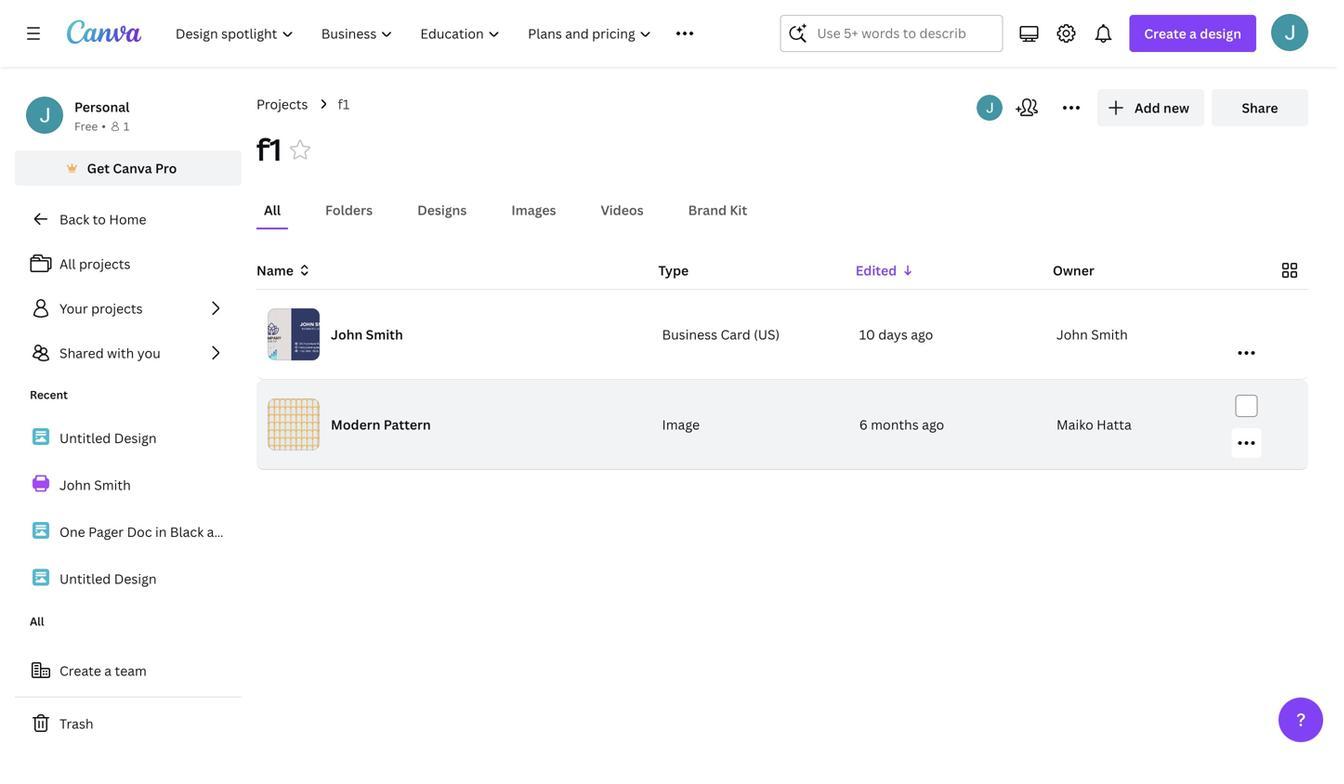 Task type: vqa. For each thing, say whether or not it's contained in the screenshot.
make
no



Task type: describe. For each thing, give the bounding box(es) containing it.
f1 button
[[257, 129, 282, 170]]

create for create a team
[[59, 662, 101, 680]]

add new
[[1135, 99, 1190, 117]]

edited button
[[856, 260, 916, 281]]

a for design
[[1190, 25, 1197, 42]]

shared with you link
[[15, 335, 242, 372]]

folders
[[325, 201, 373, 219]]

personal
[[74, 98, 130, 116]]

ago for 10 days ago
[[911, 326, 934, 343]]

all projects
[[59, 255, 131, 273]]

with
[[107, 344, 134, 362]]

add new button
[[1098, 89, 1205, 126]]

2 untitled design link from the top
[[15, 559, 242, 599]]

videos
[[601, 201, 644, 219]]

name
[[257, 262, 294, 279]]

folders button
[[318, 192, 380, 228]]

share
[[1242, 99, 1279, 117]]

1 horizontal spatial john
[[331, 326, 363, 343]]

all button
[[257, 192, 288, 228]]

business
[[662, 326, 718, 343]]

videos button
[[594, 192, 651, 228]]

all for all button
[[264, 201, 281, 219]]

john inside john smith 'link'
[[59, 476, 91, 494]]

untitled design for 1st untitled design link from the top
[[59, 429, 157, 447]]

1
[[124, 119, 129, 134]]

(us)
[[754, 326, 780, 343]]

card
[[721, 326, 751, 343]]

pattern
[[384, 416, 431, 434]]

get
[[87, 159, 110, 177]]

back
[[59, 211, 89, 228]]

john smith link
[[15, 465, 242, 505]]

all for all projects
[[59, 255, 76, 273]]

you
[[137, 344, 161, 362]]

list containing all projects
[[15, 245, 242, 372]]

new
[[1164, 99, 1190, 117]]

edited
[[856, 262, 897, 279]]

ago for 6 months ago
[[922, 416, 945, 434]]

create a design button
[[1130, 15, 1257, 52]]

to
[[93, 211, 106, 228]]

all projects link
[[15, 245, 242, 283]]

hatta
[[1097, 416, 1132, 434]]

1 horizontal spatial smith
[[366, 326, 403, 343]]

design for 1st untitled design link from the top
[[114, 429, 157, 447]]

create for create a design
[[1145, 25, 1187, 42]]

kit
[[730, 201, 748, 219]]

team
[[115, 662, 147, 680]]

design
[[1200, 25, 1242, 42]]

your
[[59, 300, 88, 317]]

•
[[102, 119, 106, 134]]

untitled for first untitled design link from the bottom
[[59, 570, 111, 588]]

f1 for f1 button
[[257, 129, 282, 170]]

back to home
[[59, 211, 146, 228]]



Task type: locate. For each thing, give the bounding box(es) containing it.
0 horizontal spatial a
[[104, 662, 112, 680]]

untitled design for first untitled design link from the bottom
[[59, 570, 157, 588]]

1 horizontal spatial create
[[1145, 25, 1187, 42]]

create inside button
[[59, 662, 101, 680]]

type
[[659, 262, 689, 279]]

1 vertical spatial f1
[[257, 129, 282, 170]]

projects for all projects
[[79, 255, 131, 273]]

name button
[[257, 260, 312, 281]]

1 design from the top
[[114, 429, 157, 447]]

brand kit button
[[681, 192, 755, 228]]

ago right months
[[922, 416, 945, 434]]

john
[[331, 326, 363, 343], [1057, 326, 1088, 343], [59, 476, 91, 494]]

1 vertical spatial untitled design link
[[15, 559, 242, 599]]

1 vertical spatial projects
[[91, 300, 143, 317]]

design up john smith 'link'
[[114, 429, 157, 447]]

2 design from the top
[[114, 570, 157, 588]]

0 vertical spatial untitled design
[[59, 429, 157, 447]]

1 vertical spatial untitled
[[59, 570, 111, 588]]

f1
[[338, 95, 350, 113], [257, 129, 282, 170]]

0 horizontal spatial all
[[30, 614, 44, 629]]

add
[[1135, 99, 1161, 117]]

10
[[860, 326, 875, 343]]

2 untitled design from the top
[[59, 570, 157, 588]]

ago
[[911, 326, 934, 343], [922, 416, 945, 434]]

ago right the days
[[911, 326, 934, 343]]

images button
[[504, 192, 564, 228]]

share button
[[1212, 89, 1309, 126]]

2 list from the top
[[15, 418, 242, 599]]

1 vertical spatial all
[[59, 255, 76, 273]]

a inside button
[[104, 662, 112, 680]]

0 vertical spatial all
[[264, 201, 281, 219]]

months
[[871, 416, 919, 434]]

projects for your projects
[[91, 300, 143, 317]]

0 vertical spatial a
[[1190, 25, 1197, 42]]

free
[[74, 119, 98, 134]]

owner
[[1053, 262, 1095, 279]]

business card (us)
[[662, 326, 780, 343]]

6 months ago
[[860, 416, 945, 434]]

trash
[[59, 715, 94, 733]]

trash link
[[15, 706, 242, 743]]

projects down back to home
[[79, 255, 131, 273]]

designs button
[[410, 192, 474, 228]]

a left design
[[1190, 25, 1197, 42]]

create left team
[[59, 662, 101, 680]]

untitled design
[[59, 429, 157, 447], [59, 570, 157, 588]]

0 horizontal spatial john
[[59, 476, 91, 494]]

list containing untitled design
[[15, 418, 242, 599]]

0 vertical spatial projects
[[79, 255, 131, 273]]

2 vertical spatial all
[[30, 614, 44, 629]]

a left team
[[104, 662, 112, 680]]

1 list from the top
[[15, 245, 242, 372]]

brand
[[689, 201, 727, 219]]

1 vertical spatial untitled design
[[59, 570, 157, 588]]

1 horizontal spatial f1
[[338, 95, 350, 113]]

all inside button
[[264, 201, 281, 219]]

f1 for f1 link
[[338, 95, 350, 113]]

untitled design up john smith 'link'
[[59, 429, 157, 447]]

design up team
[[114, 570, 157, 588]]

a for team
[[104, 662, 112, 680]]

1 horizontal spatial john smith
[[331, 326, 403, 343]]

f1 down "projects" link
[[257, 129, 282, 170]]

recent
[[30, 387, 68, 402]]

untitled
[[59, 429, 111, 447], [59, 570, 111, 588]]

0 vertical spatial untitled design link
[[15, 418, 242, 458]]

1 untitled design link from the top
[[15, 418, 242, 458]]

0 vertical spatial create
[[1145, 25, 1187, 42]]

home
[[109, 211, 146, 228]]

f1 right "projects" link
[[338, 95, 350, 113]]

f1 link
[[338, 94, 350, 114]]

brand kit
[[689, 201, 748, 219]]

images
[[512, 201, 556, 219]]

untitled design link up create a team button at the bottom left of the page
[[15, 559, 242, 599]]

john smith image
[[1272, 14, 1309, 51]]

0 horizontal spatial f1
[[257, 129, 282, 170]]

designs
[[417, 201, 467, 219]]

projects
[[79, 255, 131, 273], [91, 300, 143, 317]]

modern pattern
[[331, 416, 431, 434]]

top level navigation element
[[164, 15, 736, 52], [164, 15, 736, 52]]

1 vertical spatial design
[[114, 570, 157, 588]]

days
[[879, 326, 908, 343]]

get canva pro button
[[15, 151, 242, 186]]

projects right your
[[91, 300, 143, 317]]

1 untitled design from the top
[[59, 429, 157, 447]]

a
[[1190, 25, 1197, 42], [104, 662, 112, 680]]

create inside dropdown button
[[1145, 25, 1187, 42]]

0 vertical spatial design
[[114, 429, 157, 447]]

design for first untitled design link from the bottom
[[114, 570, 157, 588]]

maiko
[[1057, 416, 1094, 434]]

all
[[264, 201, 281, 219], [59, 255, 76, 273], [30, 614, 44, 629]]

2 horizontal spatial john smith
[[1057, 326, 1128, 343]]

smith inside 'link'
[[94, 476, 131, 494]]

0 vertical spatial f1
[[338, 95, 350, 113]]

create left design
[[1145, 25, 1187, 42]]

2 horizontal spatial all
[[264, 201, 281, 219]]

a inside dropdown button
[[1190, 25, 1197, 42]]

free •
[[74, 119, 106, 134]]

2 horizontal spatial john
[[1057, 326, 1088, 343]]

john smith inside 'link'
[[59, 476, 131, 494]]

1 vertical spatial list
[[15, 418, 242, 599]]

10 days ago
[[860, 326, 934, 343]]

untitled design up the create a team
[[59, 570, 157, 588]]

0 horizontal spatial smith
[[94, 476, 131, 494]]

untitled for 1st untitled design link from the top
[[59, 429, 111, 447]]

get canva pro
[[87, 159, 177, 177]]

your projects link
[[15, 290, 242, 327]]

untitled design link
[[15, 418, 242, 458], [15, 559, 242, 599]]

1 untitled from the top
[[59, 429, 111, 447]]

pro
[[155, 159, 177, 177]]

maiko hatta
[[1057, 416, 1132, 434]]

6
[[860, 416, 868, 434]]

create a team
[[59, 662, 147, 680]]

untitled design link up john smith 'link'
[[15, 418, 242, 458]]

canva
[[113, 159, 152, 177]]

modern
[[331, 416, 381, 434]]

0 horizontal spatial create
[[59, 662, 101, 680]]

1 vertical spatial ago
[[922, 416, 945, 434]]

None search field
[[780, 15, 1003, 52]]

0 horizontal spatial john smith
[[59, 476, 131, 494]]

1 vertical spatial create
[[59, 662, 101, 680]]

projects
[[257, 95, 308, 113]]

create
[[1145, 25, 1187, 42], [59, 662, 101, 680]]

back to home link
[[15, 201, 242, 238]]

create a design
[[1145, 25, 1242, 42]]

image
[[662, 416, 700, 434]]

Search search field
[[817, 16, 966, 51]]

1 vertical spatial a
[[104, 662, 112, 680]]

create a team button
[[15, 653, 242, 690]]

smith
[[366, 326, 403, 343], [1091, 326, 1128, 343], [94, 476, 131, 494]]

1 horizontal spatial all
[[59, 255, 76, 273]]

list
[[15, 245, 242, 372], [15, 418, 242, 599]]

0 vertical spatial untitled
[[59, 429, 111, 447]]

0 vertical spatial list
[[15, 245, 242, 372]]

projects link
[[257, 94, 308, 114]]

2 horizontal spatial smith
[[1091, 326, 1128, 343]]

shared
[[59, 344, 104, 362]]

your projects
[[59, 300, 143, 317]]

design
[[114, 429, 157, 447], [114, 570, 157, 588]]

0 vertical spatial ago
[[911, 326, 934, 343]]

1 horizontal spatial a
[[1190, 25, 1197, 42]]

john smith
[[331, 326, 403, 343], [1057, 326, 1128, 343], [59, 476, 131, 494]]

2 untitled from the top
[[59, 570, 111, 588]]

shared with you
[[59, 344, 161, 362]]



